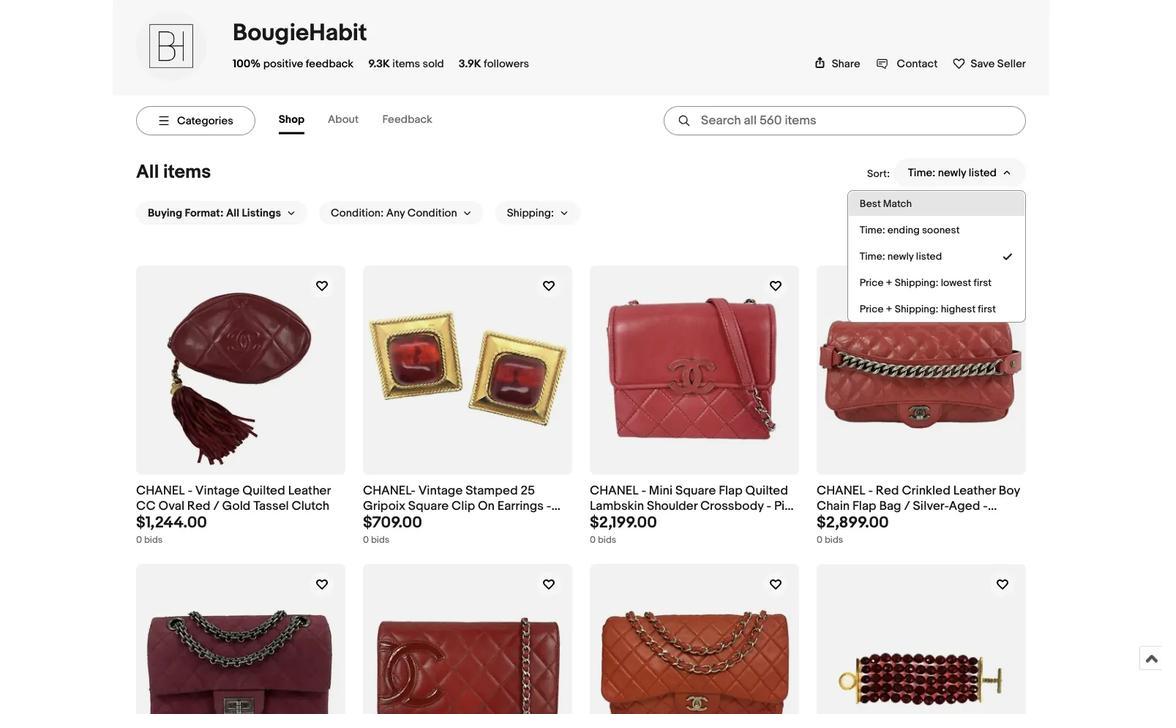 Task type: vqa. For each thing, say whether or not it's contained in the screenshot.
Parts
no



Task type: describe. For each thing, give the bounding box(es) containing it.
condition
[[407, 206, 457, 220]]

0 for $2,899.00
[[817, 535, 823, 546]]

mini
[[649, 483, 673, 499]]

gripoix
[[363, 499, 406, 514]]

bids for $2,199.00
[[598, 535, 617, 546]]

listings
[[242, 206, 281, 220]]

square inside chanel- vintage stamped 25 gripoix square clip on earrings - orange / red / gold
[[408, 499, 449, 514]]

price + shipping: lowest first
[[860, 277, 992, 289]]

chanel - calfskin quilted cambon red / silver wallet on chain - crossbody : quick view image
[[363, 564, 572, 714]]

$1,244.00
[[136, 514, 207, 533]]

chanel-
[[363, 483, 416, 499]]

bag left crinkled
[[879, 499, 902, 514]]

listed inside popup button
[[969, 166, 997, 179]]

newly inside time: newly listed popup button
[[938, 166, 967, 179]]

price + shipping: highest first
[[860, 303, 996, 315]]

chanel- vintage stamped 25 gripoix square clip on earrings - orange / red / gold
[[363, 483, 552, 529]]

tab list containing shop
[[279, 107, 456, 134]]

soonest
[[922, 224, 960, 236]]

3.9k followers
[[459, 57, 529, 70]]

bougiehabit
[[233, 19, 367, 48]]

chain
[[817, 499, 850, 514]]

+ for price + shipping: highest first
[[886, 303, 893, 315]]

9.3k items sold
[[368, 57, 444, 70]]

chanel for $2,899.00
[[817, 483, 866, 499]]

time: newly listed inside menu
[[860, 250, 942, 263]]

save seller
[[971, 57, 1026, 70]]

clutch
[[292, 499, 330, 514]]

chanel - vintage quilted leather cc oval red / gold tassel clutch button
[[136, 483, 346, 514]]

tassel
[[253, 499, 289, 514]]

highest
[[941, 303, 976, 315]]

items for 9.3k
[[393, 57, 420, 70]]

condition: any condition
[[331, 206, 457, 220]]

gold inside chanel - vintage quilted leather cc oval red / gold tassel clutch
[[222, 499, 251, 514]]

red inside chanel - vintage quilted leather cc oval red / gold tassel clutch
[[187, 499, 211, 514]]

bids for $1,244.00
[[144, 535, 163, 546]]

save seller button
[[953, 54, 1026, 70]]

- inside chanel- vintage stamped 25 gripoix square clip on earrings - orange / red / gold
[[547, 499, 552, 514]]

chanel- vintage stamped 25 gripoix square clip on earrings - orange / red / gold : quick view image
[[363, 266, 572, 475]]

chanel - red crinkled leather boy chain flap bag / silver-aged - shoulder bag button
[[817, 483, 1026, 529]]

bag right chain
[[870, 514, 892, 529]]

/ inside chanel - vintage quilted leather cc oval red / gold tassel clutch
[[213, 499, 219, 514]]

sold
[[423, 57, 444, 70]]

lowest
[[941, 277, 972, 289]]

contact
[[897, 57, 938, 70]]

share
[[832, 57, 861, 70]]

buying format: all listings
[[148, 206, 281, 220]]

shoulder inside chanel - red crinkled leather boy chain flap bag / silver-aged - shoulder bag
[[817, 514, 868, 529]]

0 for $2,199.00
[[590, 535, 596, 546]]

first for price + shipping: lowest first
[[974, 277, 992, 289]]

price for price + shipping: lowest first
[[860, 277, 884, 289]]

25
[[521, 483, 535, 499]]

chanel- vintage stamped 25 gripoix square clip on earrings - orange / red / gold button
[[363, 483, 572, 529]]

on
[[478, 499, 495, 514]]

quilted inside chanel - vintage quilted leather cc oval red / gold tassel clutch
[[243, 483, 285, 499]]

shop
[[279, 113, 305, 126]]

1 vertical spatial newly
[[888, 250, 914, 263]]

cc
[[136, 499, 156, 514]]

- up $2,899.00
[[868, 483, 873, 499]]

2 vertical spatial time:
[[860, 250, 886, 263]]

- left pink
[[767, 499, 772, 514]]

square inside "chanel - mini square flap quilted lambskin shoulder crossbody - pink / silver"
[[676, 483, 716, 499]]

clip
[[452, 499, 475, 514]]

bougiehabit link
[[233, 19, 367, 48]]

quilted inside "chanel - mini square flap quilted lambskin shoulder crossbody - pink / silver"
[[746, 483, 788, 499]]

followers
[[484, 57, 529, 70]]

condition:
[[331, 206, 384, 220]]

chanel - classic single flap jumbo quilted lambskin - champagne gold red handbag : quick view image
[[590, 564, 799, 714]]

/ inside "chanel - mini square flap quilted lambskin shoulder crossbody - pink / silver"
[[590, 514, 596, 529]]

100%
[[233, 57, 261, 70]]

flap inside "chanel - mini square flap quilted lambskin shoulder crossbody - pink / silver"
[[719, 483, 743, 499]]

menu containing best match
[[848, 191, 1026, 322]]

listed inside menu
[[916, 250, 942, 263]]

condition: any condition button
[[319, 201, 484, 225]]

flap inside chanel - red crinkled leather boy chain flap bag / silver-aged - shoulder bag
[[853, 499, 877, 514]]

vintage inside chanel- vintage stamped 25 gripoix square clip on earrings - orange / red / gold
[[418, 483, 463, 499]]

silver-
[[913, 499, 949, 514]]

categories
[[177, 114, 233, 127]]

- left mini in the bottom right of the page
[[642, 483, 646, 499]]



Task type: locate. For each thing, give the bounding box(es) containing it.
tab list
[[279, 107, 456, 134]]

3 chanel from the left
[[817, 483, 866, 499]]

0 horizontal spatial listed
[[916, 250, 942, 263]]

chanel inside chanel - vintage quilted leather cc oval red / gold tassel clutch
[[136, 483, 185, 499]]

/ left clip
[[443, 514, 449, 529]]

100% positive feedback
[[233, 57, 354, 70]]

9.3k
[[368, 57, 390, 70]]

1 price from the top
[[860, 277, 884, 289]]

square right mini in the bottom right of the page
[[676, 483, 716, 499]]

0 horizontal spatial red
[[187, 499, 211, 514]]

2 horizontal spatial chanel
[[817, 483, 866, 499]]

chanel - red crinkled leather boy chain flap bag / silver-aged - shoulder bag
[[817, 483, 1020, 529]]

+ down price + shipping: lowest first in the right of the page
[[886, 303, 893, 315]]

1 vertical spatial +
[[886, 303, 893, 315]]

shipping: button
[[495, 201, 581, 225]]

time: inside popup button
[[908, 166, 936, 179]]

- right aged
[[983, 499, 988, 514]]

1 vertical spatial items
[[163, 161, 211, 184]]

$2,199.00 0 bids
[[590, 514, 657, 546]]

0 horizontal spatial shoulder
[[647, 499, 698, 514]]

shipping: for price + shipping: lowest first
[[895, 277, 939, 289]]

0 down chain
[[817, 535, 823, 546]]

0 vertical spatial listed
[[969, 166, 997, 179]]

flap left pink
[[719, 483, 743, 499]]

bids down silver
[[598, 535, 617, 546]]

0 for $709.00
[[363, 535, 369, 546]]

items
[[393, 57, 420, 70], [163, 161, 211, 184]]

feedback
[[306, 57, 354, 70]]

+ for price + shipping: lowest first
[[886, 277, 893, 289]]

bids inside the $1,244.00 0 bids
[[144, 535, 163, 546]]

0 vertical spatial shipping:
[[507, 206, 554, 220]]

chanel - collection 29 - vintage faceted bead multi layered  red bracelet : quick view image
[[817, 564, 1026, 714]]

4 bids from the left
[[825, 535, 844, 546]]

0 down $2,199.00
[[590, 535, 596, 546]]

1 vertical spatial listed
[[916, 250, 942, 263]]

/
[[213, 499, 219, 514], [904, 499, 910, 514], [408, 514, 415, 529], [443, 514, 449, 529], [590, 514, 596, 529]]

0 horizontal spatial chanel
[[136, 483, 185, 499]]

1 horizontal spatial quilted
[[746, 483, 788, 499]]

bag
[[879, 499, 902, 514], [870, 514, 892, 529]]

orange
[[363, 514, 406, 529]]

any
[[386, 206, 405, 220]]

0 horizontal spatial leather
[[288, 483, 331, 499]]

shoulder inside "chanel - mini square flap quilted lambskin shoulder crossbody - pink / silver"
[[647, 499, 698, 514]]

1 quilted from the left
[[243, 483, 285, 499]]

items up 'format:'
[[163, 161, 211, 184]]

1 vertical spatial all
[[226, 206, 239, 220]]

price down price + shipping: lowest first in the right of the page
[[860, 303, 884, 315]]

shipping: inside dropdown button
[[507, 206, 554, 220]]

0 horizontal spatial vintage
[[195, 483, 240, 499]]

positive
[[263, 57, 303, 70]]

red left crinkled
[[876, 483, 899, 499]]

0 vertical spatial items
[[393, 57, 420, 70]]

$709.00
[[363, 514, 422, 533]]

1 vertical spatial time: newly listed
[[860, 250, 942, 263]]

0 horizontal spatial gold
[[222, 499, 251, 514]]

gold down stamped
[[452, 514, 481, 529]]

1 horizontal spatial listed
[[969, 166, 997, 179]]

pink
[[774, 499, 798, 514]]

0 vertical spatial price
[[860, 277, 884, 289]]

items for all
[[163, 161, 211, 184]]

/ inside chanel - red crinkled leather boy chain flap bag / silver-aged - shoulder bag
[[904, 499, 910, 514]]

flap
[[719, 483, 743, 499], [853, 499, 877, 514]]

chanel inside chanel - red crinkled leather boy chain flap bag / silver-aged - shoulder bag
[[817, 483, 866, 499]]

leather for $1,244.00
[[288, 483, 331, 499]]

crinkled
[[902, 483, 951, 499]]

first
[[974, 277, 992, 289], [978, 303, 996, 315]]

bids for $709.00
[[371, 535, 390, 546]]

first right lowest
[[974, 277, 992, 289]]

stamped
[[466, 483, 518, 499]]

price up price + shipping: highest first at the right top of page
[[860, 277, 884, 289]]

2 price from the top
[[860, 303, 884, 315]]

quilted left 'clutch'
[[243, 483, 285, 499]]

1 horizontal spatial leather
[[954, 483, 996, 499]]

$2,899.00 0 bids
[[817, 514, 889, 546]]

chanel up $2,899.00
[[817, 483, 866, 499]]

bids
[[144, 535, 163, 546], [371, 535, 390, 546], [598, 535, 617, 546], [825, 535, 844, 546]]

all inside dropdown button
[[226, 206, 239, 220]]

boy
[[999, 483, 1020, 499]]

chanel - mini square flap quilted lambskin shoulder crossbody - pink / silver
[[590, 483, 798, 529]]

buying
[[148, 206, 182, 220]]

first for price + shipping: highest first
[[978, 303, 996, 315]]

chanel - vintage quilted leather cc oval red / gold tassel clutch
[[136, 483, 331, 514]]

- inside chanel - vintage quilted leather cc oval red / gold tassel clutch
[[188, 483, 193, 499]]

1 vertical spatial time:
[[860, 224, 886, 236]]

1 chanel from the left
[[136, 483, 185, 499]]

$709.00 0 bids
[[363, 514, 422, 546]]

- right 25
[[547, 499, 552, 514]]

1 horizontal spatial shoulder
[[817, 514, 868, 529]]

bids down $1,244.00
[[144, 535, 163, 546]]

save
[[971, 57, 995, 70]]

leather inside chanel - red crinkled leather boy chain flap bag / silver-aged - shoulder bag
[[954, 483, 996, 499]]

price for price + shipping: highest first
[[860, 303, 884, 315]]

newly
[[938, 166, 967, 179], [888, 250, 914, 263]]

contact link
[[877, 57, 938, 70]]

0 inside $709.00 0 bids
[[363, 535, 369, 546]]

2 quilted from the left
[[746, 483, 788, 499]]

bids down $2,899.00
[[825, 535, 844, 546]]

$2,199.00
[[590, 514, 657, 533]]

1 0 from the left
[[136, 535, 142, 546]]

flap right chain
[[853, 499, 877, 514]]

0 inside $2,899.00 0 bids
[[817, 535, 823, 546]]

all right 'format:'
[[226, 206, 239, 220]]

items left sold
[[393, 57, 420, 70]]

chanel for $2,199.00
[[590, 483, 639, 499]]

gold inside chanel- vintage stamped 25 gripoix square clip on earrings - orange / red / gold
[[452, 514, 481, 529]]

red right oval
[[187, 499, 211, 514]]

leather
[[288, 483, 331, 499], [954, 483, 996, 499]]

1 horizontal spatial all
[[226, 206, 239, 220]]

time: ending soonest
[[860, 224, 960, 236]]

0 inside $2,199.00 0 bids
[[590, 535, 596, 546]]

newly down ending
[[888, 250, 914, 263]]

+ up price + shipping: highest first at the right top of page
[[886, 277, 893, 289]]

menu
[[848, 191, 1026, 322]]

bids inside $2,899.00 0 bids
[[825, 535, 844, 546]]

chanel up $1,244.00
[[136, 483, 185, 499]]

leather inside chanel - vintage quilted leather cc oval red / gold tassel clutch
[[288, 483, 331, 499]]

shipping:
[[507, 206, 554, 220], [895, 277, 939, 289], [895, 303, 939, 315]]

Search all 560 items field
[[664, 106, 1026, 135]]

0 horizontal spatial square
[[408, 499, 449, 514]]

$1,244.00 0 bids
[[136, 514, 207, 546]]

time: down time: ending soonest
[[860, 250, 886, 263]]

feedback
[[382, 113, 433, 126]]

square left clip
[[408, 499, 449, 514]]

time: newly listed inside popup button
[[908, 166, 997, 179]]

shipping: for price + shipping: highest first
[[895, 303, 939, 315]]

chanel for $1,244.00
[[136, 483, 185, 499]]

0 horizontal spatial flap
[[719, 483, 743, 499]]

earrings
[[498, 499, 544, 514]]

0 horizontal spatial quilted
[[243, 483, 285, 499]]

2 horizontal spatial red
[[876, 483, 899, 499]]

2 vertical spatial shipping:
[[895, 303, 939, 315]]

0 horizontal spatial newly
[[888, 250, 914, 263]]

red inside chanel - red crinkled leather boy chain flap bag / silver-aged - shoulder bag
[[876, 483, 899, 499]]

1 horizontal spatial chanel
[[590, 483, 639, 499]]

chanel - mini square flap quilted lambskin shoulder crossbody - pink / silver button
[[590, 483, 799, 529]]

0 vertical spatial +
[[886, 277, 893, 289]]

bids inside $2,199.00 0 bids
[[598, 535, 617, 546]]

1 horizontal spatial flap
[[853, 499, 877, 514]]

leather for $2,899.00
[[954, 483, 996, 499]]

chanel - red crinkled leather boy chain flap bag / silver-aged - shoulder bag : quick view image
[[817, 298, 1026, 443]]

chanel inside "chanel - mini square flap quilted lambskin shoulder crossbody - pink / silver"
[[590, 483, 639, 499]]

quilted left chain
[[746, 483, 788, 499]]

0 vertical spatial time:
[[908, 166, 936, 179]]

match
[[883, 198, 912, 210]]

first right highest
[[978, 303, 996, 315]]

lambskin
[[590, 499, 644, 514]]

time: newly listed
[[908, 166, 997, 179], [860, 250, 942, 263]]

2 + from the top
[[886, 303, 893, 315]]

0 horizontal spatial items
[[163, 161, 211, 184]]

chanel - vintage quilted leather cc oval red / gold tassel clutch : quick view image
[[136, 266, 346, 475]]

bids down the orange
[[371, 535, 390, 546]]

2 leather from the left
[[954, 483, 996, 499]]

1 horizontal spatial gold
[[452, 514, 481, 529]]

all
[[136, 161, 159, 184], [226, 206, 239, 220]]

0
[[136, 535, 142, 546], [363, 535, 369, 546], [590, 535, 596, 546], [817, 535, 823, 546]]

+
[[886, 277, 893, 289], [886, 303, 893, 315]]

crossbody
[[700, 499, 764, 514]]

1 vertical spatial first
[[978, 303, 996, 315]]

/ left silver
[[590, 514, 596, 529]]

time: newly listed up soonest
[[908, 166, 997, 179]]

0 down the orange
[[363, 535, 369, 546]]

2 bids from the left
[[371, 535, 390, 546]]

bougiehabit image
[[136, 11, 206, 81]]

0 vertical spatial all
[[136, 161, 159, 184]]

1 leather from the left
[[288, 483, 331, 499]]

vintage right oval
[[195, 483, 240, 499]]

all up 'buying'
[[136, 161, 159, 184]]

chanel- matte caviar 2.55 reissue - diamond quilted mini raspberry crossbody : quick view image
[[136, 594, 346, 714]]

time: newly listed down ending
[[860, 250, 942, 263]]

best
[[860, 198, 881, 210]]

2 0 from the left
[[363, 535, 369, 546]]

1 vintage from the left
[[195, 483, 240, 499]]

1 vertical spatial price
[[860, 303, 884, 315]]

1 + from the top
[[886, 277, 893, 289]]

0 horizontal spatial all
[[136, 161, 159, 184]]

price
[[860, 277, 884, 289], [860, 303, 884, 315]]

vintage left on
[[418, 483, 463, 499]]

1 horizontal spatial vintage
[[418, 483, 463, 499]]

chanel
[[136, 483, 185, 499], [590, 483, 639, 499], [817, 483, 866, 499]]

1 horizontal spatial items
[[393, 57, 420, 70]]

$2,899.00
[[817, 514, 889, 533]]

seller
[[998, 57, 1026, 70]]

chanel up silver
[[590, 483, 639, 499]]

/ left silver-
[[904, 499, 910, 514]]

share button
[[815, 57, 861, 70]]

format:
[[185, 206, 224, 220]]

sort:
[[867, 168, 890, 180]]

3 0 from the left
[[590, 535, 596, 546]]

0 vertical spatial first
[[974, 277, 992, 289]]

0 down the cc
[[136, 535, 142, 546]]

gold left tassel
[[222, 499, 251, 514]]

time: down best
[[860, 224, 886, 236]]

ending
[[888, 224, 920, 236]]

3 bids from the left
[[598, 535, 617, 546]]

2 chanel from the left
[[590, 483, 639, 499]]

chanel - mini square flap quilted lambskin shoulder crossbody - pink / silver : quick view image
[[590, 266, 799, 475]]

aged
[[949, 499, 981, 514]]

bids for $2,899.00
[[825, 535, 844, 546]]

silver
[[599, 514, 631, 529]]

time: up "match" at the top right of the page
[[908, 166, 936, 179]]

categories button
[[136, 106, 255, 135]]

vintage inside chanel - vintage quilted leather cc oval red / gold tassel clutch
[[195, 483, 240, 499]]

- right oval
[[188, 483, 193, 499]]

/ right the orange
[[408, 514, 415, 529]]

1 horizontal spatial red
[[417, 514, 441, 529]]

buying format: all listings button
[[136, 201, 307, 225]]

3.9k
[[459, 57, 481, 70]]

best match
[[860, 198, 912, 210]]

1 vertical spatial shipping:
[[895, 277, 939, 289]]

vintage
[[195, 483, 240, 499], [418, 483, 463, 499]]

red left clip
[[417, 514, 441, 529]]

1 horizontal spatial square
[[676, 483, 716, 499]]

quilted
[[243, 483, 285, 499], [746, 483, 788, 499]]

about
[[328, 113, 359, 126]]

1 horizontal spatial newly
[[938, 166, 967, 179]]

bids inside $709.00 0 bids
[[371, 535, 390, 546]]

all items
[[136, 161, 211, 184]]

2 vintage from the left
[[418, 483, 463, 499]]

1 bids from the left
[[144, 535, 163, 546]]

0 vertical spatial newly
[[938, 166, 967, 179]]

0 for $1,244.00
[[136, 535, 142, 546]]

gold
[[222, 499, 251, 514], [452, 514, 481, 529]]

newly up soonest
[[938, 166, 967, 179]]

time: newly listed button
[[894, 158, 1026, 187]]

0 inside the $1,244.00 0 bids
[[136, 535, 142, 546]]

red inside chanel- vintage stamped 25 gripoix square clip on earrings - orange / red / gold
[[417, 514, 441, 529]]

oval
[[158, 499, 184, 514]]

4 0 from the left
[[817, 535, 823, 546]]

/ right oval
[[213, 499, 219, 514]]

0 vertical spatial time: newly listed
[[908, 166, 997, 179]]

time:
[[908, 166, 936, 179], [860, 224, 886, 236], [860, 250, 886, 263]]



